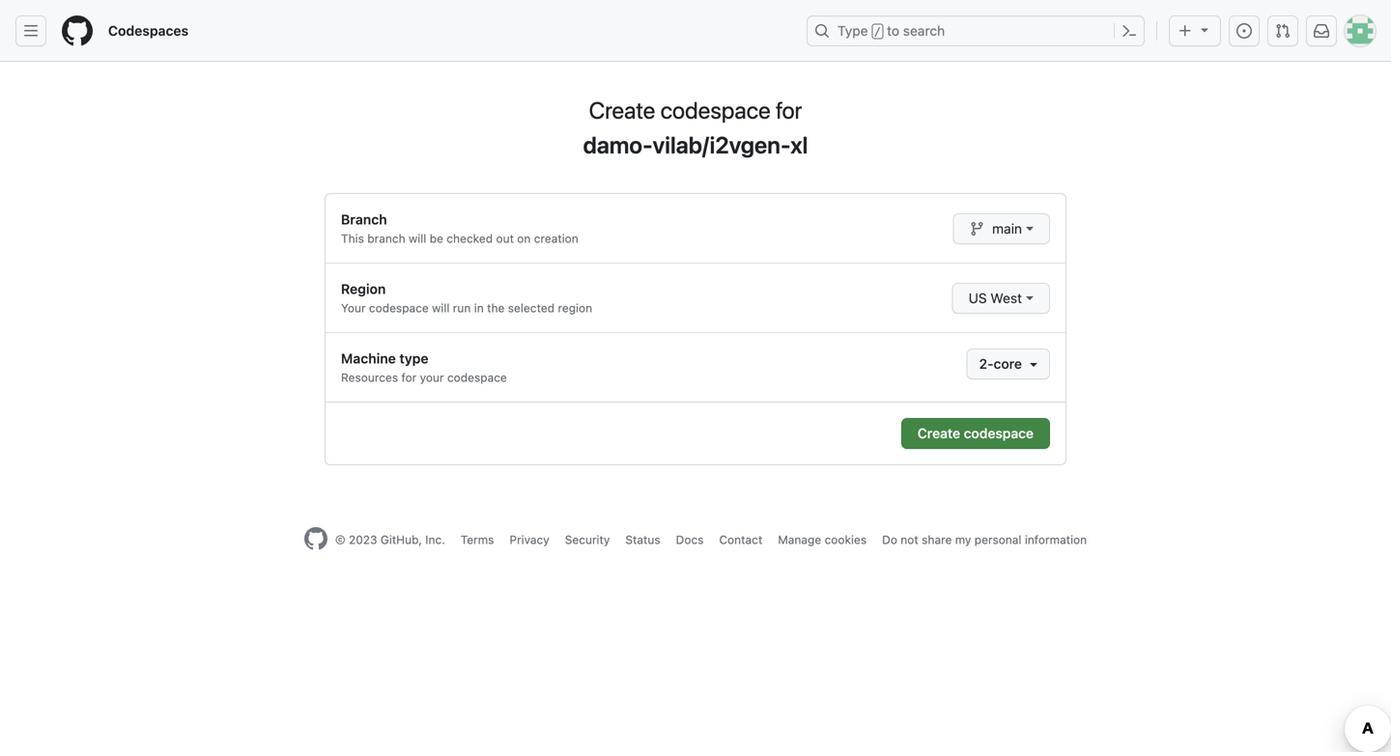 Task type: describe. For each thing, give the bounding box(es) containing it.
out
[[496, 232, 514, 245]]

selected
[[508, 301, 555, 315]]

create codespace for damo-vilab/i2vgen-xl
[[583, 97, 808, 158]]

core
[[994, 356, 1022, 372]]

machine
[[341, 351, 396, 367]]

create for create codespace
[[918, 426, 960, 442]]

west
[[991, 290, 1022, 306]]

status link
[[626, 533, 661, 547]]

region your codespace will run in the selected region
[[341, 281, 592, 315]]

for inside machine type resources for your codespace
[[401, 371, 417, 385]]

0 vertical spatial triangle down image
[[1197, 22, 1213, 37]]

command palette image
[[1122, 23, 1137, 39]]

©
[[335, 533, 346, 547]]

in
[[474, 301, 484, 315]]

us west
[[969, 290, 1022, 306]]

git pull request image
[[1275, 23, 1291, 39]]

manage
[[778, 533, 822, 547]]

us west button
[[952, 283, 1050, 314]]

codespaces link
[[100, 15, 196, 46]]

contact link
[[719, 533, 763, 547]]

main
[[992, 221, 1022, 237]]

homepage image
[[62, 15, 93, 46]]

/
[[874, 25, 881, 39]]

security link
[[565, 533, 610, 547]]

type
[[399, 351, 429, 367]]

security
[[565, 533, 610, 547]]

codespace inside region your codespace will run in the selected region
[[369, 301, 429, 315]]

homepage image
[[304, 528, 327, 551]]

inc.
[[425, 533, 445, 547]]

personal
[[975, 533, 1022, 547]]

codespace inside button
[[964, 426, 1034, 442]]

resources
[[341, 371, 398, 385]]

share
[[922, 533, 952, 547]]

create codespace button
[[901, 418, 1050, 449]]

to
[[887, 23, 900, 39]]

region
[[558, 301, 592, 315]]

do not share my personal information
[[882, 533, 1087, 547]]

your
[[420, 371, 444, 385]]



Task type: locate. For each thing, give the bounding box(es) containing it.
status
[[626, 533, 661, 547]]

creation
[[534, 232, 579, 245]]

issue opened image
[[1237, 23, 1252, 39]]

0 horizontal spatial will
[[409, 232, 426, 245]]

2023
[[349, 533, 377, 547]]

1 horizontal spatial will
[[432, 301, 450, 315]]

1 horizontal spatial for
[[776, 97, 802, 124]]

git branch image
[[969, 221, 985, 237]]

type
[[838, 23, 868, 39]]

privacy
[[510, 533, 550, 547]]

contact
[[719, 533, 763, 547]]

not
[[901, 533, 919, 547]]

create inside button
[[918, 426, 960, 442]]

branch
[[367, 232, 405, 245]]

will inside branch this branch will be checked out on creation
[[409, 232, 426, 245]]

your
[[341, 301, 366, 315]]

1 vertical spatial create
[[918, 426, 960, 442]]

will
[[409, 232, 426, 245], [432, 301, 450, 315]]

triangle down image right the plus icon
[[1197, 22, 1213, 37]]

manage cookies button
[[778, 531, 867, 549]]

xl
[[791, 131, 808, 158]]

docs link
[[676, 533, 704, 547]]

on
[[517, 232, 531, 245]]

docs
[[676, 533, 704, 547]]

terms link
[[461, 533, 494, 547]]

manage cookies
[[778, 533, 867, 547]]

0 vertical spatial create
[[589, 97, 655, 124]]

codespace down the 'region'
[[369, 301, 429, 315]]

privacy link
[[510, 533, 550, 547]]

terms
[[461, 533, 494, 547]]

run
[[453, 301, 471, 315]]

for down type
[[401, 371, 417, 385]]

1 horizontal spatial triangle down image
[[1197, 22, 1213, 37]]

the
[[487, 301, 505, 315]]

codespace inside machine type resources for your codespace
[[447, 371, 507, 385]]

for
[[776, 97, 802, 124], [401, 371, 417, 385]]

1 vertical spatial for
[[401, 371, 417, 385]]

for up xl on the top of page
[[776, 97, 802, 124]]

0 horizontal spatial triangle down image
[[1026, 357, 1042, 372]]

will inside region your codespace will run in the selected region
[[432, 301, 450, 315]]

codespace up vilab/i2vgen-
[[661, 97, 771, 124]]

notifications image
[[1314, 23, 1330, 39]]

damo-
[[583, 131, 653, 158]]

2-
[[979, 356, 994, 372]]

1 vertical spatial will
[[432, 301, 450, 315]]

will left be
[[409, 232, 426, 245]]

be
[[430, 232, 443, 245]]

codespaces
[[108, 23, 189, 39]]

this
[[341, 232, 364, 245]]

0 horizontal spatial for
[[401, 371, 417, 385]]

for inside create codespace for damo-vilab/i2vgen-xl
[[776, 97, 802, 124]]

codespace down 2-core
[[964, 426, 1034, 442]]

1 horizontal spatial create
[[918, 426, 960, 442]]

plus image
[[1178, 23, 1193, 39]]

branch this branch will be checked out on creation
[[341, 212, 579, 245]]

create
[[589, 97, 655, 124], [918, 426, 960, 442]]

© 2023 github, inc.
[[335, 533, 445, 547]]

github,
[[381, 533, 422, 547]]

codespace right your
[[447, 371, 507, 385]]

create for create codespace for damo-vilab/i2vgen-xl
[[589, 97, 655, 124]]

will for region
[[432, 301, 450, 315]]

branch
[[341, 212, 387, 228]]

will for branch
[[409, 232, 426, 245]]

cookies
[[825, 533, 867, 547]]

codespace
[[661, 97, 771, 124], [369, 301, 429, 315], [447, 371, 507, 385], [964, 426, 1034, 442]]

triangle down image inside the 2-core popup button
[[1026, 357, 1042, 372]]

search
[[903, 23, 945, 39]]

triangle down image right core
[[1026, 357, 1042, 372]]

machine type resources for your codespace
[[341, 351, 507, 385]]

triangle down image
[[1197, 22, 1213, 37], [1026, 357, 1042, 372]]

type / to search
[[838, 23, 945, 39]]

2-core
[[979, 356, 1022, 372]]

codespace inside create codespace for damo-vilab/i2vgen-xl
[[661, 97, 771, 124]]

2-core button
[[967, 349, 1050, 380]]

0 vertical spatial for
[[776, 97, 802, 124]]

1 vertical spatial triangle down image
[[1026, 357, 1042, 372]]

0 horizontal spatial create
[[589, 97, 655, 124]]

create codespace
[[918, 426, 1034, 442]]

my
[[955, 533, 972, 547]]

region
[[341, 281, 386, 297]]

us
[[969, 290, 987, 306]]

will left run
[[432, 301, 450, 315]]

checked
[[447, 232, 493, 245]]

do not share my personal information button
[[882, 531, 1087, 549]]

information
[[1025, 533, 1087, 547]]

0 vertical spatial will
[[409, 232, 426, 245]]

do
[[882, 533, 898, 547]]

vilab/i2vgen-
[[653, 131, 791, 158]]

create inside create codespace for damo-vilab/i2vgen-xl
[[589, 97, 655, 124]]



Task type: vqa. For each thing, say whether or not it's contained in the screenshot.
Enterprise within the '4 DAYS AGO SECRET SCANNING SUPPORTS USER NAMESPACE REPOSITORIES FOR ENTERPRISE MANAGED USERS'
no



